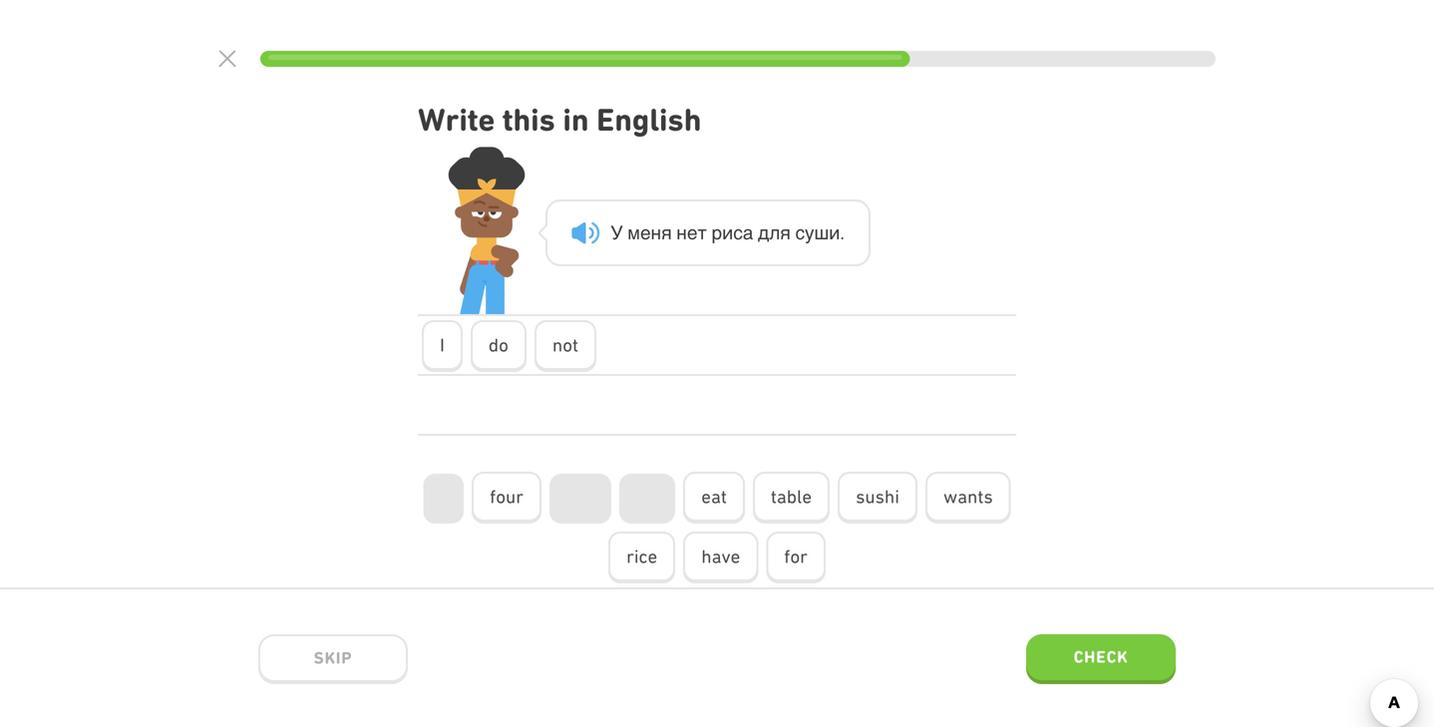 Task type: locate. For each thing, give the bounding box(es) containing it.
not
[[553, 334, 579, 356]]

for
[[784, 546, 808, 567]]

у
[[805, 222, 815, 243]]

и
[[722, 222, 733, 243], [829, 222, 840, 243]]

0 horizontal spatial я
[[662, 222, 672, 243]]

wants button
[[926, 472, 1011, 524]]

have button
[[684, 532, 759, 584]]

have
[[702, 546, 741, 567]]

1 horizontal spatial и
[[829, 222, 840, 243]]

н left т
[[677, 222, 687, 243]]

rice
[[627, 546, 658, 567]]

н е т
[[677, 222, 707, 243]]

1 horizontal spatial е
[[687, 222, 698, 243]]

1 н from the left
[[651, 222, 662, 243]]

с
[[733, 222, 743, 243], [796, 222, 805, 243]]

0 horizontal spatial н
[[651, 222, 662, 243]]

я right д
[[780, 222, 791, 243]]

е
[[640, 222, 651, 243], [687, 222, 698, 243]]

е for м
[[640, 222, 651, 243]]

0 horizontal spatial и
[[722, 222, 733, 243]]

1 horizontal spatial н
[[677, 222, 687, 243]]

check button
[[1027, 635, 1176, 684]]

с right р
[[733, 222, 743, 243]]

1 е from the left
[[640, 222, 651, 243]]

1 с from the left
[[733, 222, 743, 243]]

у
[[611, 222, 623, 243]]

eat
[[702, 486, 727, 507]]

2 я from the left
[[780, 222, 791, 243]]

check
[[1074, 647, 1129, 667]]

с left ш
[[796, 222, 805, 243]]

progress bar
[[260, 51, 1216, 67]]

skip button
[[258, 635, 408, 684]]

и right the у
[[829, 222, 840, 243]]

и left а
[[722, 222, 733, 243]]

sushi button
[[838, 472, 918, 524]]

0 horizontal spatial е
[[640, 222, 651, 243]]

0 horizontal spatial с
[[733, 222, 743, 243]]

1 horizontal spatial с
[[796, 222, 805, 243]]

я left н е т on the left of page
[[662, 222, 672, 243]]

1 horizontal spatial я
[[780, 222, 791, 243]]

in
[[563, 101, 589, 138]]

table button
[[753, 472, 830, 524]]

english
[[597, 101, 702, 138]]

i
[[440, 334, 445, 356]]

.
[[840, 222, 845, 243]]

е left р
[[687, 222, 698, 243]]

2 и from the left
[[829, 222, 840, 243]]

н right м
[[651, 222, 662, 243]]

т
[[698, 222, 707, 243]]

н
[[651, 222, 662, 243], [677, 222, 687, 243]]

е right у
[[640, 222, 651, 243]]

я
[[662, 222, 672, 243], [780, 222, 791, 243]]

skip
[[314, 648, 353, 668]]

2 е from the left
[[687, 222, 698, 243]]

с у ш и .
[[796, 222, 845, 243]]

р и с а д л я
[[712, 222, 791, 243]]

this
[[503, 101, 556, 138]]



Task type: vqa. For each thing, say whether or not it's contained in the screenshot.
have button
yes



Task type: describe. For each thing, give the bounding box(es) containing it.
for button
[[766, 532, 826, 584]]

write
[[418, 101, 495, 138]]

2 н from the left
[[677, 222, 687, 243]]

wants
[[944, 486, 993, 507]]

eat button
[[684, 472, 745, 524]]

do
[[489, 334, 509, 356]]

1 я from the left
[[662, 222, 672, 243]]

е for н
[[687, 222, 698, 243]]

do button
[[471, 320, 527, 372]]

four
[[490, 486, 524, 507]]

р
[[712, 222, 722, 243]]

л
[[770, 222, 780, 243]]

1 и from the left
[[722, 222, 733, 243]]

ш
[[815, 222, 829, 243]]

not button
[[535, 320, 597, 372]]

four button
[[472, 472, 542, 524]]

rice button
[[609, 532, 676, 584]]

а
[[743, 222, 753, 243]]

sushi
[[856, 486, 900, 507]]

м
[[628, 222, 640, 243]]

д
[[758, 222, 770, 243]]

write this in english
[[418, 101, 702, 138]]

table
[[771, 486, 812, 507]]

м е н я
[[628, 222, 672, 243]]

2 с from the left
[[796, 222, 805, 243]]

i button
[[422, 320, 463, 372]]



